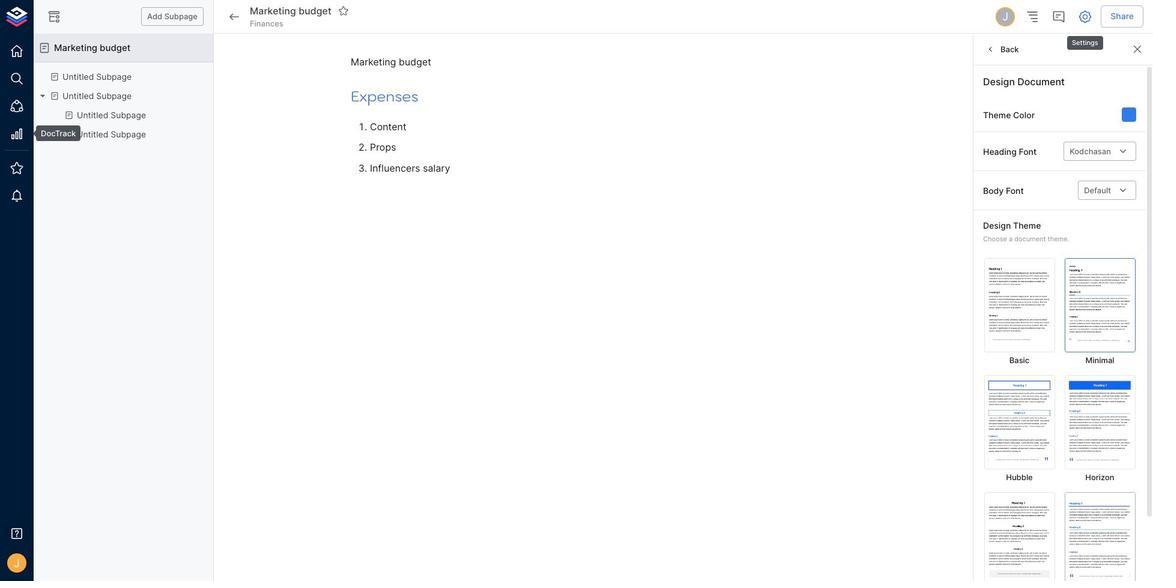 Task type: vqa. For each thing, say whether or not it's contained in the screenshot.
Bookmark icon
no



Task type: describe. For each thing, give the bounding box(es) containing it.
settings image
[[1079, 9, 1093, 24]]

go back image
[[227, 9, 242, 24]]

1 horizontal spatial tooltip
[[1067, 28, 1105, 51]]

0 horizontal spatial tooltip
[[28, 126, 81, 141]]



Task type: locate. For each thing, give the bounding box(es) containing it.
table of contents image
[[1026, 9, 1040, 24]]

comments image
[[1052, 9, 1067, 24]]

1 vertical spatial tooltip
[[28, 126, 81, 141]]

tooltip
[[1067, 28, 1105, 51], [28, 126, 81, 141]]

favorite image
[[338, 6, 349, 16]]

hide wiki image
[[47, 9, 61, 24]]

0 vertical spatial tooltip
[[1067, 28, 1105, 51]]



